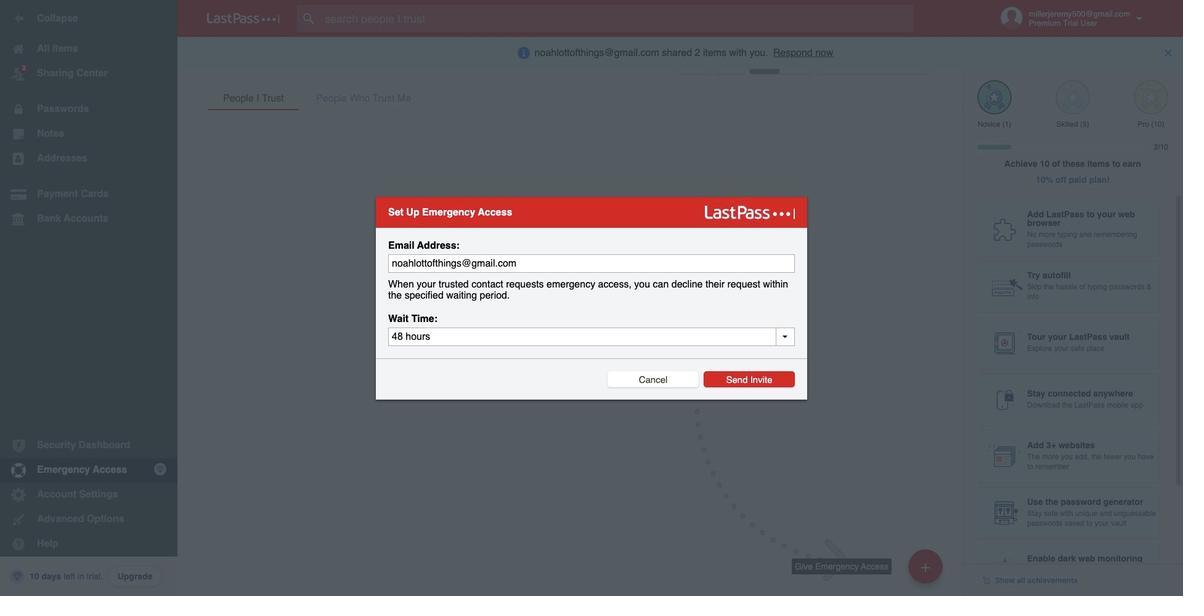 Task type: locate. For each thing, give the bounding box(es) containing it.
None text field
[[388, 254, 795, 273]]

dialog
[[376, 197, 807, 400]]

new item navigation
[[695, 409, 963, 597]]

lastpass image
[[207, 13, 280, 24]]



Task type: describe. For each thing, give the bounding box(es) containing it.
Search search field
[[297, 5, 938, 32]]

vault options navigation
[[178, 37, 963, 74]]

main navigation navigation
[[0, 0, 178, 597]]

search people I trust text field
[[297, 5, 938, 32]]



Task type: vqa. For each thing, say whether or not it's contained in the screenshot.
text field
yes



